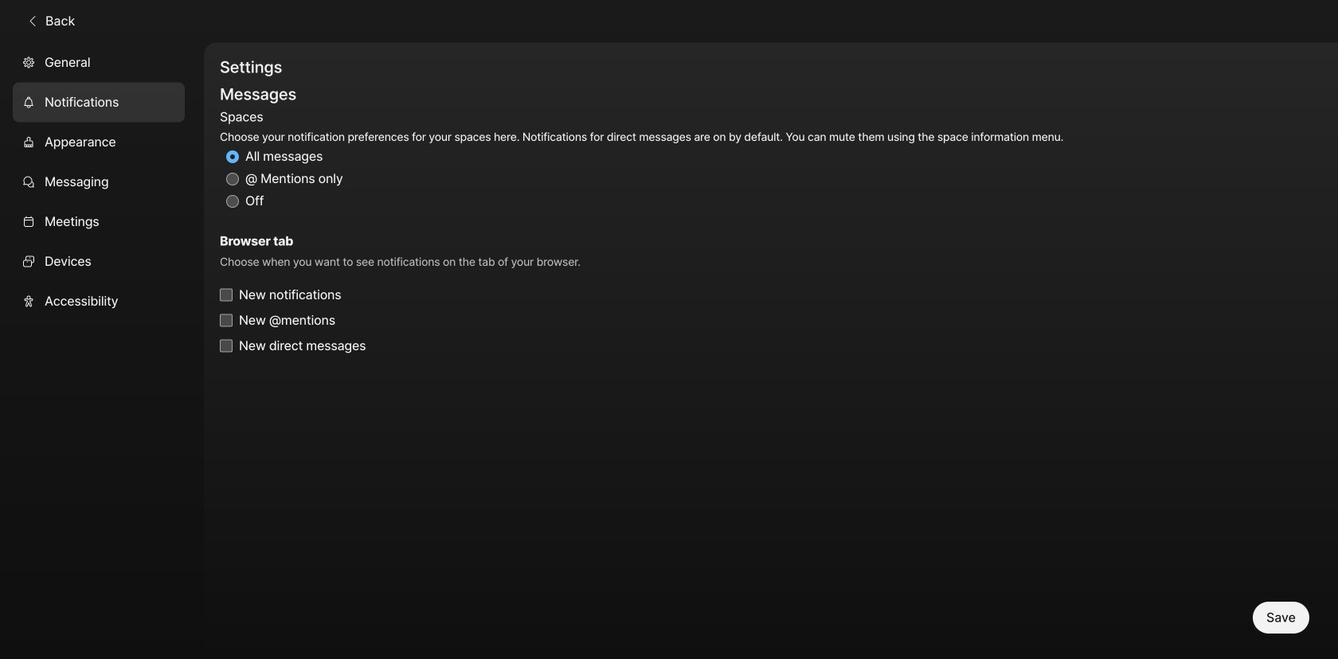 Task type: locate. For each thing, give the bounding box(es) containing it.
option group
[[220, 106, 1064, 213]]

Off radio
[[226, 195, 239, 208]]

settings navigation
[[0, 43, 204, 660]]

appearance tab
[[13, 122, 185, 162]]

accessibility tab
[[13, 282, 185, 321]]

general tab
[[13, 43, 185, 82]]

meetings tab
[[13, 202, 185, 242]]

messaging tab
[[13, 162, 185, 202]]

@ Mentions only radio
[[226, 173, 239, 185]]

devices tab
[[13, 242, 185, 282]]

All messages radio
[[226, 150, 239, 163]]



Task type: describe. For each thing, give the bounding box(es) containing it.
notifications tab
[[13, 82, 185, 122]]



Task type: vqa. For each thing, say whether or not it's contained in the screenshot.
list box
no



